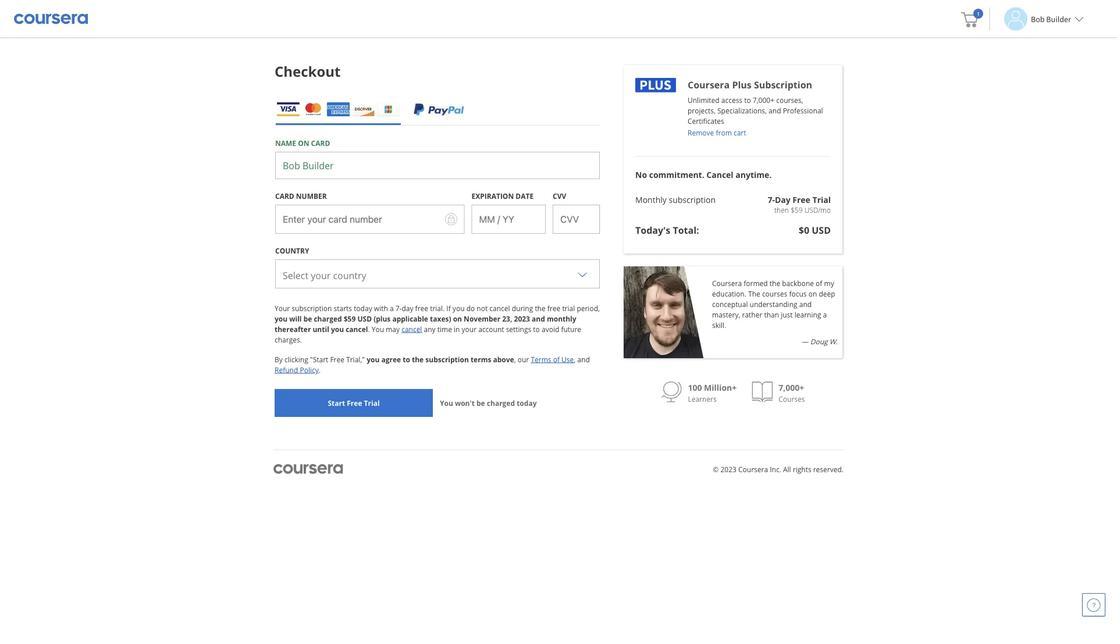 Task type: locate. For each thing, give the bounding box(es) containing it.
and
[[769, 106, 781, 115], [799, 299, 812, 309], [532, 314, 545, 324], [577, 355, 590, 364]]

1 vertical spatial you
[[440, 398, 453, 408]]

1 vertical spatial usd
[[812, 224, 831, 237]]

remove from cart link
[[688, 128, 746, 138]]

free
[[415, 304, 428, 313], [548, 304, 561, 313]]

subscription down time
[[426, 355, 469, 364]]

2 horizontal spatial the
[[770, 278, 780, 288]]

0 horizontal spatial the
[[412, 355, 424, 364]]

1 horizontal spatial 7,000+
[[779, 382, 804, 393]]

today down our
[[517, 398, 537, 408]]

site metric image for 100
[[661, 382, 682, 403]]

1 horizontal spatial 2023
[[721, 465, 737, 474]]

, down future
[[574, 355, 576, 364]]

7,000+
[[753, 95, 775, 105], [779, 382, 804, 393]]

coursera up unlimited
[[688, 79, 730, 91]]

be right will
[[304, 314, 312, 324]]

free up the monthly
[[548, 304, 561, 313]]

0 vertical spatial on
[[298, 138, 309, 148]]

.
[[368, 325, 370, 334], [319, 365, 321, 375]]

subscription for monthly
[[669, 194, 716, 205]]

cancel inside (plus applicable taxes) on november 23, 2023 and monthly thereafter until you cancel
[[346, 325, 368, 334]]

charged for $59
[[314, 314, 342, 324]]

free inside button
[[347, 398, 362, 408]]

no commitment. cancel anytime.
[[635, 169, 772, 180]]

1 vertical spatial on
[[809, 289, 817, 299]]

1 vertical spatial subscription
[[292, 304, 332, 313]]

. left may
[[368, 325, 370, 334]]

charged for today
[[487, 398, 515, 408]]

the
[[770, 278, 780, 288], [535, 304, 546, 313], [412, 355, 424, 364]]

1 site metric image from the left
[[661, 382, 682, 403]]

trial
[[813, 194, 831, 205], [364, 398, 380, 408]]

on left deep
[[809, 289, 817, 299]]

your
[[311, 270, 331, 282], [462, 325, 477, 334]]

card number
[[275, 191, 327, 201]]

0 horizontal spatial free
[[330, 355, 344, 364]]

0 vertical spatial be
[[304, 314, 312, 324]]

0 vertical spatial of
[[816, 278, 823, 288]]

charged right won't
[[487, 398, 515, 408]]

0 horizontal spatial to
[[403, 355, 410, 364]]

your right in
[[462, 325, 477, 334]]

1 vertical spatial trial
[[364, 398, 380, 408]]

use
[[562, 355, 574, 364]]

the right during
[[535, 304, 546, 313]]

coursera left inc. in the bottom of the page
[[738, 465, 768, 474]]

0 horizontal spatial free
[[415, 304, 428, 313]]

0 vertical spatial to
[[744, 95, 751, 105]]

on inside coursera formed the backbone of my education. the courses focus on deep conceptual understanding and mastery, rather than just learning a skill.
[[809, 289, 817, 299]]

0 vertical spatial card
[[311, 138, 330, 148]]

$59 right then
[[791, 205, 803, 215]]

free right the day
[[793, 194, 811, 205]]

1 vertical spatial of
[[553, 355, 560, 364]]

© 2023 coursera inc. all rights reserved.
[[713, 465, 844, 474]]

0 horizontal spatial 2023
[[514, 314, 530, 324]]

coursera inside coursera formed the backbone of my education. the courses focus on deep conceptual understanding and mastery, rather than just learning a skill.
[[712, 278, 742, 288]]

0 vertical spatial free
[[793, 194, 811, 205]]

trial right start
[[364, 398, 380, 408]]

you right trial," at the left bottom
[[367, 355, 380, 364]]

a right with
[[390, 304, 394, 313]]

2 horizontal spatial free
[[793, 194, 811, 205]]

0 horizontal spatial 7-
[[396, 304, 402, 313]]

on
[[298, 138, 309, 148], [809, 289, 817, 299], [453, 314, 462, 324]]

1 vertical spatial coursera
[[712, 278, 742, 288]]

0 horizontal spatial you
[[372, 325, 384, 334]]

0 vertical spatial coursera image
[[14, 9, 88, 28]]

cancel down "starts"
[[346, 325, 368, 334]]

avoid
[[542, 325, 559, 334]]

policy
[[300, 365, 319, 375]]

plus
[[732, 79, 752, 91]]

,
[[514, 355, 516, 364], [574, 355, 576, 364]]

1 vertical spatial .
[[319, 365, 321, 375]]

0 vertical spatial the
[[770, 278, 780, 288]]

to inside any time in your account settings to avoid future charges.
[[533, 325, 540, 334]]

0 horizontal spatial 7,000+
[[753, 95, 775, 105]]

1 horizontal spatial free
[[548, 304, 561, 313]]

education.
[[712, 289, 747, 299]]

— doug w.
[[802, 337, 838, 346]]

of
[[816, 278, 823, 288], [553, 355, 560, 364]]

1 vertical spatial today
[[517, 398, 537, 408]]

1 horizontal spatial a
[[823, 310, 827, 319]]

0 horizontal spatial site metric image
[[661, 382, 682, 403]]

you left won't
[[440, 398, 453, 408]]

the inside the by clicking "start free trial," you agree to the subscription terms above , our terms of use , and refund policy .
[[412, 355, 424, 364]]

, left our
[[514, 355, 516, 364]]

1 horizontal spatial on
[[453, 314, 462, 324]]

you right until
[[331, 325, 344, 334]]

today left with
[[354, 304, 372, 313]]

in
[[454, 325, 460, 334]]

learners
[[688, 394, 717, 404]]

site metric image left 7,000+ courses
[[752, 382, 773, 403]]

commitment.
[[649, 169, 705, 180]]

time
[[437, 325, 452, 334]]

. inside the by clicking "start free trial," you agree to the subscription terms above , our terms of use , and refund policy .
[[319, 365, 321, 375]]

2 site metric image from the left
[[752, 382, 773, 403]]

with
[[374, 304, 388, 313]]

0 vertical spatial .
[[368, 325, 370, 334]]

7,000+ up specializations,
[[753, 95, 775, 105]]

free right the day
[[415, 304, 428, 313]]

lock image
[[445, 213, 458, 226]]

—
[[802, 337, 809, 346]]

subscription up the you will be charged $59 usd
[[292, 304, 332, 313]]

1 vertical spatial 7,000+
[[779, 382, 804, 393]]

1 horizontal spatial coursera image
[[274, 464, 343, 474]]

you inside (plus applicable taxes) on november 23, 2023 and monthly thereafter until you cancel
[[331, 325, 344, 334]]

1 vertical spatial your
[[462, 325, 477, 334]]

coursera plus subscription image
[[635, 78, 676, 93]]

today
[[354, 304, 372, 313], [517, 398, 537, 408]]

terms
[[471, 355, 491, 364]]

you inside the by clicking "start free trial," you agree to the subscription terms above , our terms of use , and refund policy .
[[367, 355, 380, 364]]

2023 right ©
[[721, 465, 737, 474]]

usd left (plus
[[358, 314, 372, 324]]

0 horizontal spatial today
[[354, 304, 372, 313]]

cancel down applicable
[[402, 325, 422, 334]]

1 vertical spatial charged
[[487, 398, 515, 408]]

coursera up education.
[[712, 278, 742, 288]]

to up specializations,
[[744, 95, 751, 105]]

on right name
[[298, 138, 309, 148]]

confirm payment details element
[[275, 59, 341, 84]]

1 vertical spatial 2023
[[721, 465, 737, 474]]

7,000+ up courses
[[779, 382, 804, 393]]

of inside coursera formed the backbone of my education. the courses focus on deep conceptual understanding and mastery, rather than just learning a skill.
[[816, 278, 823, 288]]

1 horizontal spatial to
[[533, 325, 540, 334]]

. down the "start at the bottom of the page
[[319, 365, 321, 375]]

a
[[390, 304, 394, 313], [823, 310, 827, 319]]

1 horizontal spatial of
[[816, 278, 823, 288]]

and inside (plus applicable taxes) on november 23, 2023 and monthly thereafter until you cancel
[[532, 314, 545, 324]]

2 vertical spatial on
[[453, 314, 462, 324]]

usd
[[805, 205, 818, 215], [812, 224, 831, 237], [358, 314, 372, 324]]

1 vertical spatial 7-
[[396, 304, 402, 313]]

and up the learning
[[799, 299, 812, 309]]

1 horizontal spatial ,
[[574, 355, 576, 364]]

w.
[[830, 337, 838, 346]]

chevron down image
[[576, 267, 590, 281]]

1 horizontal spatial the
[[535, 304, 546, 313]]

0 horizontal spatial coursera image
[[14, 9, 88, 28]]

courses
[[779, 394, 805, 404]]

cancel link
[[402, 325, 422, 334]]

tab list inside checkout main content
[[275, 93, 600, 125]]

agree
[[381, 355, 401, 364]]

rights
[[793, 465, 812, 474]]

1 vertical spatial to
[[533, 325, 540, 334]]

1 vertical spatial free
[[330, 355, 344, 364]]

/mo
[[818, 205, 831, 215]]

country
[[275, 246, 309, 256]]

subscription
[[669, 194, 716, 205], [292, 304, 332, 313], [426, 355, 469, 364]]

to inside coursera plus subscription unlimited access to 7,000+ courses, projects, specializations, and professional certificates remove from cart
[[744, 95, 751, 105]]

1 horizontal spatial $59
[[791, 205, 803, 215]]

7- up applicable
[[396, 304, 402, 313]]

subscription for your
[[292, 304, 332, 313]]

free right the "start at the bottom of the page
[[330, 355, 344, 364]]

0 horizontal spatial on
[[298, 138, 309, 148]]

on inside (plus applicable taxes) on november 23, 2023 and monthly thereafter until you cancel
[[453, 314, 462, 324]]

1 horizontal spatial free
[[347, 398, 362, 408]]

7-
[[768, 194, 775, 205], [396, 304, 402, 313]]

bob builder button
[[989, 7, 1084, 31]]

$59 down "starts"
[[344, 314, 356, 324]]

2 horizontal spatial subscription
[[669, 194, 716, 205]]

card down mastercard image
[[311, 138, 330, 148]]

0 vertical spatial subscription
[[669, 194, 716, 205]]

won't
[[455, 398, 475, 408]]

2 vertical spatial the
[[412, 355, 424, 364]]

0 vertical spatial coursera
[[688, 79, 730, 91]]

1 horizontal spatial card
[[311, 138, 330, 148]]

free right start
[[347, 398, 362, 408]]

7- down anytime.
[[768, 194, 775, 205]]

expiration
[[472, 191, 514, 201]]

0 horizontal spatial subscription
[[292, 304, 332, 313]]

2 horizontal spatial to
[[744, 95, 751, 105]]

0 vertical spatial charged
[[314, 314, 342, 324]]

2 vertical spatial free
[[347, 398, 362, 408]]

usd up $0 usd
[[805, 205, 818, 215]]

you down (plus
[[372, 325, 384, 334]]

1 horizontal spatial be
[[477, 398, 485, 408]]

$59
[[791, 205, 803, 215], [344, 314, 356, 324]]

subscription down no commitment. cancel anytime. on the right of the page
[[669, 194, 716, 205]]

7,000+ inside coursera plus subscription unlimited access to 7,000+ courses, projects, specializations, and professional certificates remove from cart
[[753, 95, 775, 105]]

start free trial button
[[275, 389, 433, 417]]

0 horizontal spatial .
[[319, 365, 321, 375]]

2 vertical spatial to
[[403, 355, 410, 364]]

1 free from the left
[[415, 304, 428, 313]]

tab list
[[275, 93, 600, 125]]

2023 down during
[[514, 314, 530, 324]]

2023
[[514, 314, 530, 324], [721, 465, 737, 474]]

of left my
[[816, 278, 823, 288]]

from
[[716, 128, 732, 138]]

site metric image left 100
[[661, 382, 682, 403]]

to
[[744, 95, 751, 105], [533, 325, 540, 334], [403, 355, 410, 364]]

country
[[333, 270, 366, 282]]

on up in
[[453, 314, 462, 324]]

bob
[[1031, 14, 1045, 24]]

access
[[721, 95, 743, 105]]

of inside the by clicking "start free trial," you agree to the subscription terms above , our terms of use , and refund policy .
[[553, 355, 560, 364]]

coursera inside coursera plus subscription unlimited access to 7,000+ courses, projects, specializations, and professional certificates remove from cart
[[688, 79, 730, 91]]

0 vertical spatial 2023
[[514, 314, 530, 324]]

remove
[[688, 128, 714, 138]]

coursera image
[[14, 9, 88, 28], [274, 464, 343, 474]]

and down courses,
[[769, 106, 781, 115]]

1 vertical spatial $59
[[344, 314, 356, 324]]

1 horizontal spatial charged
[[487, 398, 515, 408]]

cart
[[734, 128, 746, 138]]

2 vertical spatial subscription
[[426, 355, 469, 364]]

and right use
[[577, 355, 590, 364]]

by clicking "start free trial," you agree to the subscription terms above , our terms of use , and refund policy .
[[275, 355, 590, 375]]

1 horizontal spatial trial
[[813, 194, 831, 205]]

you will be charged $59 usd
[[275, 314, 372, 324]]

professional
[[783, 106, 823, 115]]

the right agree
[[412, 355, 424, 364]]

my
[[824, 278, 834, 288]]

2023 inside (plus applicable taxes) on november 23, 2023 and monthly thereafter until you cancel
[[514, 314, 530, 324]]

0 horizontal spatial trial
[[364, 398, 380, 408]]

to left avoid
[[533, 325, 540, 334]]

coursera
[[688, 79, 730, 91], [712, 278, 742, 288], [738, 465, 768, 474]]

1 vertical spatial be
[[477, 398, 485, 408]]

usd right $0
[[812, 224, 831, 237]]

the up courses
[[770, 278, 780, 288]]

cancel up 23,
[[490, 304, 510, 313]]

million+
[[704, 382, 737, 393]]

(plus applicable taxes) on november 23, 2023 and monthly thereafter until you cancel
[[275, 314, 576, 334]]

trial inside start free trial button
[[364, 398, 380, 408]]

checkout main content
[[0, 59, 1117, 501]]

23,
[[502, 314, 512, 324]]

0 horizontal spatial of
[[553, 355, 560, 364]]

0 vertical spatial 7-
[[768, 194, 775, 205]]

0 horizontal spatial be
[[304, 314, 312, 324]]

1 vertical spatial coursera image
[[274, 464, 343, 474]]

coursera for formed
[[712, 278, 742, 288]]

0 horizontal spatial your
[[311, 270, 331, 282]]

1 vertical spatial the
[[535, 304, 546, 313]]

shopping cart: 1 item image
[[961, 9, 983, 27]]

1 horizontal spatial your
[[462, 325, 477, 334]]

your
[[275, 304, 290, 313]]

0 horizontal spatial ,
[[514, 355, 516, 364]]

understanding
[[750, 299, 798, 309]]

be right won't
[[477, 398, 485, 408]]

a right the learning
[[823, 310, 827, 319]]

your right select
[[311, 270, 331, 282]]

(plus
[[374, 314, 391, 324]]

backbone
[[782, 278, 814, 288]]

1 horizontal spatial subscription
[[426, 355, 469, 364]]

select your country
[[283, 270, 366, 282]]

conceptual
[[712, 299, 748, 309]]

to right agree
[[403, 355, 410, 364]]

certificates
[[688, 116, 724, 126]]

2 horizontal spatial on
[[809, 289, 817, 299]]

1 horizontal spatial site metric image
[[752, 382, 773, 403]]

and up avoid
[[532, 314, 545, 324]]

site metric image
[[661, 382, 682, 403], [752, 382, 773, 403]]

0 vertical spatial 7,000+
[[753, 95, 775, 105]]

0 vertical spatial your
[[311, 270, 331, 282]]

charged up until
[[314, 314, 342, 324]]

any time in your account settings to avoid future charges.
[[275, 325, 581, 345]]

trial up $0 usd
[[813, 194, 831, 205]]

projects,
[[688, 106, 716, 115]]

name on card
[[275, 138, 330, 148]]

of left use
[[553, 355, 560, 364]]

0 horizontal spatial cancel
[[346, 325, 368, 334]]

card left 'number'
[[275, 191, 294, 201]]



Task type: vqa. For each thing, say whether or not it's contained in the screenshot.
left Coursera image
yes



Task type: describe. For each thing, give the bounding box(es) containing it.
monthly
[[547, 314, 576, 324]]

during
[[512, 304, 533, 313]]

2 free from the left
[[548, 304, 561, 313]]

1 horizontal spatial cancel
[[402, 325, 422, 334]]

builder
[[1047, 14, 1071, 24]]

your inside any time in your account settings to avoid future charges.
[[462, 325, 477, 334]]

by
[[275, 355, 283, 364]]

period,
[[577, 304, 600, 313]]

account
[[478, 325, 504, 334]]

trial.
[[430, 304, 445, 313]]

refund policy link
[[275, 365, 319, 375]]

coursera for plus
[[688, 79, 730, 91]]

2 horizontal spatial cancel
[[490, 304, 510, 313]]

2 , from the left
[[574, 355, 576, 364]]

courses,
[[776, 95, 803, 105]]

if
[[447, 304, 451, 313]]

monthly subscription
[[635, 194, 716, 205]]

anytime.
[[736, 169, 772, 180]]

your subscription starts today with a 7-day free trial. if you do not cancel during the free trial period,
[[275, 304, 600, 313]]

any
[[424, 325, 436, 334]]

number
[[296, 191, 327, 201]]

and inside the by clicking "start free trial," you agree to the subscription terms above , our terms of use , and refund policy .
[[577, 355, 590, 364]]

american express image
[[327, 103, 350, 116]]

future
[[561, 325, 581, 334]]

"start
[[310, 355, 328, 364]]

deep
[[819, 289, 835, 299]]

visa image
[[277, 103, 300, 116]]

be for won't
[[477, 398, 485, 408]]

2 vertical spatial coursera
[[738, 465, 768, 474]]

0 horizontal spatial $59
[[344, 314, 356, 324]]

rather
[[742, 310, 763, 319]]

do
[[467, 304, 475, 313]]

7-day free trial
[[768, 194, 831, 205]]

focus
[[789, 289, 807, 299]]

start free trial
[[328, 398, 380, 408]]

coursera formed the backbone of my education. the courses focus on deep conceptual understanding and mastery, rather than just learning a skill.
[[712, 278, 835, 330]]

name
[[275, 138, 296, 148]]

0 vertical spatial trial
[[813, 194, 831, 205]]

you down your
[[275, 314, 288, 324]]

checkout
[[275, 62, 341, 81]]

may
[[386, 325, 400, 334]]

you won't be charged today
[[440, 398, 537, 408]]

day
[[775, 194, 791, 205]]

7,000+ inside 7,000+ courses
[[779, 382, 804, 393]]

1 horizontal spatial you
[[440, 398, 453, 408]]

help center image
[[1087, 598, 1101, 612]]

learning
[[795, 310, 821, 319]]

1 horizontal spatial today
[[517, 398, 537, 408]]

total:
[[673, 224, 699, 237]]

just
[[781, 310, 793, 319]]

than
[[764, 310, 779, 319]]

expiration date
[[472, 191, 534, 201]]

trial,"
[[346, 355, 365, 364]]

date
[[516, 191, 534, 201]]

0 vertical spatial today
[[354, 304, 372, 313]]

all
[[783, 465, 791, 474]]

Name on Card text field
[[275, 152, 600, 179]]

the inside coursera formed the backbone of my education. the courses focus on deep conceptual understanding and mastery, rather than just learning a skill.
[[770, 278, 780, 288]]

november
[[464, 314, 501, 324]]

free inside the by clicking "start free trial," you agree to the subscription terms above , our terms of use , and refund policy .
[[330, 355, 344, 364]]

unlimited
[[688, 95, 720, 105]]

0 horizontal spatial card
[[275, 191, 294, 201]]

1 horizontal spatial 7-
[[768, 194, 775, 205]]

refund
[[275, 365, 298, 375]]

0 horizontal spatial a
[[390, 304, 394, 313]]

and inside coursera formed the backbone of my education. the courses focus on deep conceptual understanding and mastery, rather than just learning a skill.
[[799, 299, 812, 309]]

above
[[493, 355, 514, 364]]

jcb image
[[377, 103, 400, 116]]

then
[[775, 205, 789, 215]]

thereafter
[[275, 325, 311, 334]]

then $59 usd /mo
[[775, 205, 831, 215]]

today's total:
[[635, 224, 699, 237]]

mastery,
[[712, 310, 740, 319]]

courses
[[762, 289, 788, 299]]

discover image
[[352, 103, 375, 116]]

taxes)
[[430, 314, 451, 324]]

settings
[[506, 325, 531, 334]]

0 vertical spatial you
[[372, 325, 384, 334]]

our
[[518, 355, 529, 364]]

site metric image for 7,000+
[[752, 382, 773, 403]]

0 vertical spatial usd
[[805, 205, 818, 215]]

and inside coursera plus subscription unlimited access to 7,000+ courses, projects, specializations, and professional certificates remove from cart
[[769, 106, 781, 115]]

. you may cancel
[[368, 325, 422, 334]]

bob builder
[[1031, 14, 1071, 24]]

2 vertical spatial usd
[[358, 314, 372, 324]]

paypal image
[[413, 103, 465, 116]]

mastercard image
[[302, 103, 325, 116]]

monthly
[[635, 194, 667, 205]]

1 , from the left
[[514, 355, 516, 364]]

a inside coursera formed the backbone of my education. the courses focus on deep conceptual understanding and mastery, rather than just learning a skill.
[[823, 310, 827, 319]]

you right if
[[453, 304, 465, 313]]

coursera plus subscription unlimited access to 7,000+ courses, projects, specializations, and professional certificates remove from cart
[[688, 79, 823, 138]]

subscription inside the by clicking "start free trial," you agree to the subscription terms above , our terms of use , and refund policy .
[[426, 355, 469, 364]]

today's
[[635, 224, 671, 237]]

day
[[402, 304, 413, 313]]

start
[[328, 398, 345, 408]]

select
[[283, 270, 308, 282]]

terms
[[531, 355, 551, 364]]

1 horizontal spatial .
[[368, 325, 370, 334]]

charges.
[[275, 335, 302, 345]]

not
[[477, 304, 488, 313]]

100
[[688, 382, 702, 393]]

formed
[[744, 278, 768, 288]]

terms of use link
[[531, 355, 574, 364]]

be for will
[[304, 314, 312, 324]]

trial
[[562, 304, 575, 313]]

$0
[[799, 224, 810, 237]]

inc.
[[770, 465, 781, 474]]

to inside the by clicking "start free trial," you agree to the subscription terms above , our terms of use , and refund policy .
[[403, 355, 410, 364]]



